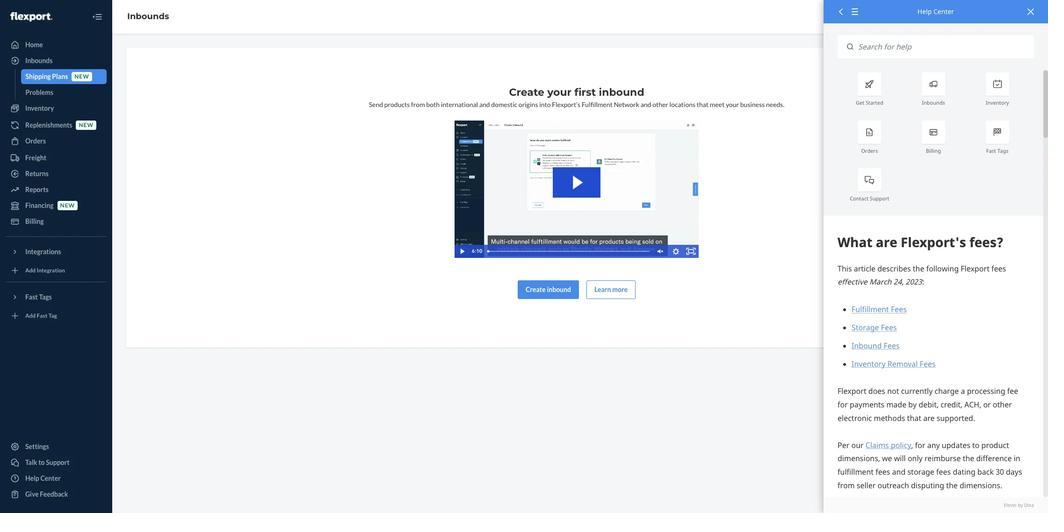 Task type: locate. For each thing, give the bounding box(es) containing it.
needs.
[[766, 101, 785, 109]]

create for inbound
[[526, 286, 546, 294]]

help center down to
[[25, 475, 61, 483]]

add left tag
[[25, 313, 36, 320]]

inbounds link
[[127, 11, 169, 22], [6, 53, 107, 68]]

and
[[480, 101, 490, 109], [641, 101, 652, 109]]

1 horizontal spatial center
[[934, 7, 955, 16]]

2 horizontal spatial inbounds
[[922, 99, 946, 106]]

1 add from the top
[[25, 267, 36, 274]]

help center up 'search' search field
[[918, 7, 955, 16]]

0 horizontal spatial inbound
[[547, 286, 571, 294]]

help center inside 'link'
[[25, 475, 61, 483]]

0 horizontal spatial help
[[25, 475, 39, 483]]

1 vertical spatial center
[[40, 475, 61, 483]]

inbound left the learn
[[547, 286, 571, 294]]

fast tags
[[987, 147, 1009, 154], [25, 293, 52, 301]]

support right contact
[[870, 195, 890, 202]]

1 horizontal spatial your
[[726, 101, 739, 109]]

inbound inside button
[[547, 286, 571, 294]]

0 horizontal spatial billing
[[25, 218, 44, 226]]

0 horizontal spatial support
[[46, 459, 70, 467]]

new down reports link on the top left of the page
[[60, 202, 75, 209]]

home link
[[6, 37, 107, 52]]

settings
[[25, 443, 49, 451]]

add integration
[[25, 267, 65, 274]]

fast inside the add fast tag link
[[37, 313, 47, 320]]

1 horizontal spatial help
[[918, 7, 932, 16]]

billing
[[926, 147, 941, 154], [25, 218, 44, 226]]

2 and from the left
[[641, 101, 652, 109]]

0 vertical spatial add
[[25, 267, 36, 274]]

new for financing
[[60, 202, 75, 209]]

and left other on the top right of the page
[[641, 101, 652, 109]]

orders link
[[6, 134, 107, 149]]

fulfillment
[[582, 101, 613, 109]]

support down settings link
[[46, 459, 70, 467]]

create inside "create your first inbound send products from both international and domestic origins into flexport's fulfillment network and other locations that meet your business needs."
[[509, 86, 545, 99]]

center
[[934, 7, 955, 16], [40, 475, 61, 483]]

support inside talk to support "button"
[[46, 459, 70, 467]]

0 vertical spatial orders
[[25, 137, 46, 145]]

tags
[[998, 147, 1009, 154], [39, 293, 52, 301]]

shipping plans
[[26, 73, 68, 80]]

that
[[697, 101, 709, 109]]

new
[[75, 73, 89, 80], [79, 122, 94, 129], [60, 202, 75, 209]]

0 vertical spatial inbounds link
[[127, 11, 169, 22]]

1 horizontal spatial help center
[[918, 7, 955, 16]]

freight link
[[6, 151, 107, 166]]

0 horizontal spatial inbounds
[[25, 57, 53, 65]]

1 vertical spatial inbounds link
[[6, 53, 107, 68]]

0 horizontal spatial center
[[40, 475, 61, 483]]

started
[[866, 99, 884, 106]]

0 vertical spatial support
[[870, 195, 890, 202]]

add
[[25, 267, 36, 274], [25, 313, 36, 320]]

financing
[[25, 202, 54, 210]]

0 vertical spatial tags
[[998, 147, 1009, 154]]

1 vertical spatial billing
[[25, 218, 44, 226]]

center up 'search' search field
[[934, 7, 955, 16]]

2 add from the top
[[25, 313, 36, 320]]

1 vertical spatial inbounds
[[25, 57, 53, 65]]

create inside create inbound button
[[526, 286, 546, 294]]

and left domestic
[[480, 101, 490, 109]]

returns
[[25, 170, 49, 178]]

help up the give
[[25, 475, 39, 483]]

origins
[[519, 101, 538, 109]]

0 horizontal spatial inbounds link
[[6, 53, 107, 68]]

help
[[918, 7, 932, 16], [25, 475, 39, 483]]

your up flexport's
[[548, 86, 572, 99]]

1 vertical spatial orders
[[862, 147, 878, 154]]

1 vertical spatial help center
[[25, 475, 61, 483]]

inventory link
[[6, 101, 107, 116]]

1 vertical spatial fast tags
[[25, 293, 52, 301]]

problems
[[26, 88, 53, 96]]

1 vertical spatial support
[[46, 459, 70, 467]]

1 vertical spatial new
[[79, 122, 94, 129]]

give
[[25, 491, 39, 499]]

0 vertical spatial inbounds
[[127, 11, 169, 22]]

tags inside "dropdown button"
[[39, 293, 52, 301]]

support
[[870, 195, 890, 202], [46, 459, 70, 467]]

shipping
[[26, 73, 51, 80]]

freight
[[25, 154, 46, 162]]

1 horizontal spatial inventory
[[986, 99, 1010, 106]]

1 vertical spatial fast
[[25, 293, 38, 301]]

new up the orders link
[[79, 122, 94, 129]]

1 vertical spatial create
[[526, 286, 546, 294]]

learn more
[[595, 286, 628, 294]]

create for your
[[509, 86, 545, 99]]

0 horizontal spatial help center
[[25, 475, 61, 483]]

elevio by dixa link
[[838, 502, 1035, 509]]

0 horizontal spatial and
[[480, 101, 490, 109]]

1 vertical spatial tags
[[39, 293, 52, 301]]

0 horizontal spatial your
[[548, 86, 572, 99]]

inbound
[[599, 86, 645, 99], [547, 286, 571, 294]]

get
[[856, 99, 865, 106]]

0 vertical spatial new
[[75, 73, 89, 80]]

create inbound button
[[518, 281, 579, 299]]

add left integration
[[25, 267, 36, 274]]

contact support
[[850, 195, 890, 202]]

create
[[509, 86, 545, 99], [526, 286, 546, 294]]

1 horizontal spatial support
[[870, 195, 890, 202]]

0 vertical spatial inbound
[[599, 86, 645, 99]]

inventory
[[986, 99, 1010, 106], [25, 104, 54, 112]]

tag
[[49, 313, 57, 320]]

0 vertical spatial help center
[[918, 7, 955, 16]]

orders
[[25, 137, 46, 145], [862, 147, 878, 154]]

meet
[[710, 101, 725, 109]]

your right meet
[[726, 101, 739, 109]]

0 vertical spatial your
[[548, 86, 572, 99]]

1 horizontal spatial billing
[[926, 147, 941, 154]]

close navigation image
[[92, 11, 103, 22]]

help center link
[[6, 472, 107, 487]]

inbounds
[[127, 11, 169, 22], [25, 57, 53, 65], [922, 99, 946, 106]]

replenishments
[[25, 121, 72, 129]]

0 vertical spatial fast tags
[[987, 147, 1009, 154]]

2 vertical spatial new
[[60, 202, 75, 209]]

more
[[613, 286, 628, 294]]

2 vertical spatial fast
[[37, 313, 47, 320]]

1 horizontal spatial orders
[[862, 147, 878, 154]]

0 horizontal spatial orders
[[25, 137, 46, 145]]

settings link
[[6, 440, 107, 455]]

domestic
[[491, 101, 518, 109]]

1 vertical spatial add
[[25, 313, 36, 320]]

video thumbnail image
[[455, 121, 699, 258], [455, 121, 699, 258]]

1 vertical spatial help
[[25, 475, 39, 483]]

new right "plans"
[[75, 73, 89, 80]]

0 horizontal spatial inventory
[[25, 104, 54, 112]]

0 horizontal spatial tags
[[39, 293, 52, 301]]

0 horizontal spatial fast tags
[[25, 293, 52, 301]]

center down talk to support
[[40, 475, 61, 483]]

0 vertical spatial help
[[918, 7, 932, 16]]

1 horizontal spatial and
[[641, 101, 652, 109]]

add for add fast tag
[[25, 313, 36, 320]]

your
[[548, 86, 572, 99], [726, 101, 739, 109]]

into
[[540, 101, 551, 109]]

1 vertical spatial inbound
[[547, 286, 571, 294]]

fast
[[987, 147, 997, 154], [25, 293, 38, 301], [37, 313, 47, 320]]

create inbound
[[526, 286, 571, 294]]

create your first inbound send products from both international and domestic origins into flexport's fulfillment network and other locations that meet your business needs.
[[369, 86, 785, 109]]

inbound up network
[[599, 86, 645, 99]]

2 vertical spatial inbounds
[[922, 99, 946, 106]]

first
[[575, 86, 596, 99]]

add fast tag link
[[6, 309, 107, 324]]

1 horizontal spatial inbounds
[[127, 11, 169, 22]]

0 vertical spatial create
[[509, 86, 545, 99]]

help center
[[918, 7, 955, 16], [25, 475, 61, 483]]

help up 'search' search field
[[918, 7, 932, 16]]

1 horizontal spatial inbound
[[599, 86, 645, 99]]



Task type: describe. For each thing, give the bounding box(es) containing it.
center inside 'link'
[[40, 475, 61, 483]]

elevio by dixa
[[1004, 502, 1035, 509]]

0 vertical spatial fast
[[987, 147, 997, 154]]

reports
[[25, 186, 49, 194]]

plans
[[52, 73, 68, 80]]

from
[[411, 101, 425, 109]]

integrations
[[25, 248, 61, 256]]

add integration link
[[6, 263, 107, 278]]

feedback
[[40, 491, 68, 499]]

returns link
[[6, 167, 107, 182]]

integrations button
[[6, 245, 107, 260]]

international
[[441, 101, 478, 109]]

contact
[[850, 195, 869, 202]]

1 horizontal spatial fast tags
[[987, 147, 1009, 154]]

fast inside fast tags "dropdown button"
[[25, 293, 38, 301]]

1 horizontal spatial tags
[[998, 147, 1009, 154]]

fast tags inside fast tags "dropdown button"
[[25, 293, 52, 301]]

products
[[384, 101, 410, 109]]

0 vertical spatial center
[[934, 7, 955, 16]]

dixa
[[1025, 502, 1035, 509]]

new for replenishments
[[79, 122, 94, 129]]

talk
[[25, 459, 37, 467]]

add fast tag
[[25, 313, 57, 320]]

network
[[614, 101, 640, 109]]

learn more button
[[587, 281, 636, 299]]

0 vertical spatial billing
[[926, 147, 941, 154]]

talk to support button
[[6, 456, 107, 471]]

problems link
[[21, 85, 107, 100]]

video element
[[455, 121, 699, 258]]

to
[[38, 459, 45, 467]]

integration
[[37, 267, 65, 274]]

flexport logo image
[[10, 12, 52, 21]]

fast tags button
[[6, 290, 107, 305]]

inbound inside "create your first inbound send products from both international and domestic origins into flexport's fulfillment network and other locations that meet your business needs."
[[599, 86, 645, 99]]

give feedback button
[[6, 488, 107, 503]]

other
[[653, 101, 669, 109]]

both
[[426, 101, 440, 109]]

locations
[[670, 101, 696, 109]]

reports link
[[6, 182, 107, 197]]

1 horizontal spatial inbounds link
[[127, 11, 169, 22]]

flexport's
[[552, 101, 581, 109]]

1 vertical spatial your
[[726, 101, 739, 109]]

send
[[369, 101, 383, 109]]

billing link
[[6, 214, 107, 229]]

1 and from the left
[[480, 101, 490, 109]]

help inside "help center" 'link'
[[25, 475, 39, 483]]

add for add integration
[[25, 267, 36, 274]]

get started
[[856, 99, 884, 106]]

new for shipping plans
[[75, 73, 89, 80]]

elevio
[[1004, 502, 1017, 509]]

business
[[741, 101, 765, 109]]

learn
[[595, 286, 611, 294]]

by
[[1018, 502, 1024, 509]]

inventory inside 'link'
[[25, 104, 54, 112]]

inbounds inside inbounds link
[[25, 57, 53, 65]]

Search search field
[[854, 35, 1035, 59]]

give feedback
[[25, 491, 68, 499]]

talk to support
[[25, 459, 70, 467]]

home
[[25, 41, 43, 49]]



Task type: vqa. For each thing, say whether or not it's contained in the screenshot.
Add Fast Tag LINK
yes



